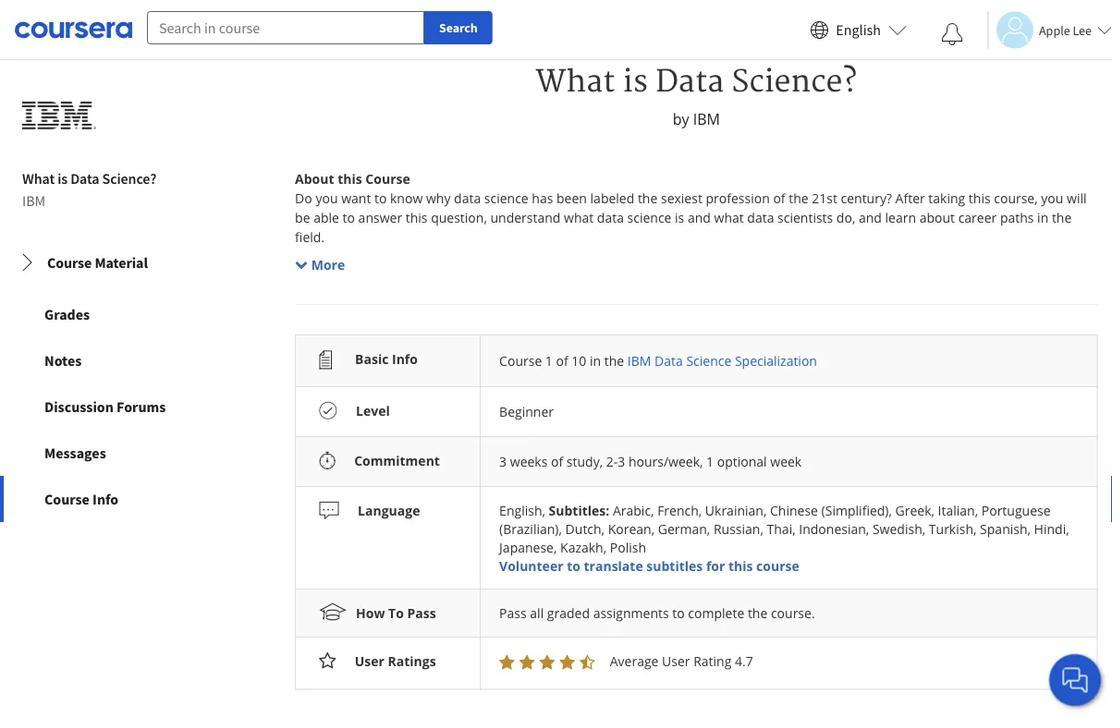 Task type: describe. For each thing, give the bounding box(es) containing it.
is inside what is data science? ibm
[[58, 169, 68, 188]]

about
[[919, 209, 955, 226]]

search
[[439, 19, 478, 36]]

the right paths
[[1052, 209, 1072, 226]]

1 3 from the left
[[499, 453, 506, 471]]

ibm image
[[22, 78, 96, 152]]

course info link
[[0, 476, 222, 522]]

in right patterns
[[620, 364, 631, 382]]

forums
[[117, 397, 166, 416]]

apple
[[1039, 22, 1071, 38]]

kazakh,
[[560, 539, 606, 556]]

do,
[[836, 209, 855, 226]]

this up want
[[337, 170, 362, 188]]

Search in course text field
[[147, 11, 424, 44]]

course inside the about this course do you want to know why data science has been labeled the sexiest profession of the 21st century? after taking this course, you will be able to answer this question, understand what data science is and what data scientists do, and learn about career paths in the field. the art of uncovering insights and trends in data has been around since ancient times. the ancient egyptians used census data to increase efficiency in tax collection and accurately predicted the nile river's flooding every year. since then, people have continued to use data to derive insights and predict outcomes. recently, they have carved out a unique and distinct field for the work they do. this field is data science. in today's world, we use data science to find patterns in data and make meaningful, data-driven conclusions and predictions. this course is for everyone and teaches concepts like how data scientists use machine learning and deep learning and how companies apply data science in business. you will meet several data scientists, who will share their insights and experiences in data science. by taking this introductory course, you will begin your journey into this thriving field.
[[365, 170, 410, 188]]

(simplified),
[[821, 502, 892, 519]]

1 horizontal spatial course,
[[1049, 442, 1093, 459]]

2 vertical spatial insights
[[639, 442, 685, 459]]

several
[[379, 442, 422, 459]]

portuguese
[[981, 502, 1051, 519]]

after
[[895, 189, 925, 207]]

and down 'sexiest'
[[687, 209, 711, 226]]

1 horizontal spatial ibm
[[627, 352, 651, 370]]

driven
[[834, 364, 872, 382]]

german,
[[658, 520, 710, 538]]

2 vertical spatial for
[[706, 557, 725, 575]]

more button
[[295, 255, 345, 274]]

to left complete
[[672, 605, 685, 622]]

data left make
[[654, 352, 683, 370]]

conclusions
[[875, 364, 946, 382]]

nile
[[682, 287, 705, 304]]

greek,
[[895, 502, 934, 519]]

volunteer to translate subtitles for this course
[[499, 557, 799, 575]]

4.7
[[735, 652, 753, 670]]

0 vertical spatial use
[[295, 306, 316, 324]]

info for basic info
[[392, 350, 417, 367]]

then,
[[908, 287, 939, 304]]

and down year.
[[838, 306, 861, 324]]

2 horizontal spatial for
[[941, 306, 959, 324]]

year.
[[840, 287, 870, 304]]

0 horizontal spatial 1
[[545, 352, 552, 370]]

2 what from the left
[[714, 209, 744, 226]]

derive
[[365, 306, 403, 324]]

to left derive
[[350, 306, 362, 324]]

data down profession
[[747, 209, 774, 226]]

sexiest
[[661, 189, 702, 207]]

french,
[[657, 502, 702, 519]]

1 vertical spatial has
[[591, 267, 612, 285]]

1 horizontal spatial science
[[686, 352, 731, 370]]

patterns
[[565, 364, 616, 382]]

1 vertical spatial insights
[[406, 306, 453, 324]]

and left deep on the right
[[868, 384, 891, 401]]

english button
[[803, 0, 915, 60]]

basic info
[[355, 350, 417, 367]]

the left '21st'
[[789, 189, 808, 207]]

egyptians
[[892, 267, 950, 285]]

meet
[[344, 442, 375, 459]]

1 the from the left
[[295, 267, 317, 285]]

course inside the about this course do you want to know why data science has been labeled the sexiest profession of the 21st century? after taking this course, you will be able to answer this question, understand what data science is and what data scientists do, and learn about career paths in the field. the art of uncovering insights and trends in data has been around since ancient times. the ancient egyptians used census data to increase efficiency in tax collection and accurately predicted the nile river's flooding every year. since then, people have continued to use data to derive insights and predict outcomes. recently, they have carved out a unique and distinct field for the work they do. this field is data science. in today's world, we use data science to find patterns in data and make meaningful, data-driven conclusions and predictions. this course is for everyone and teaches concepts like how data scientists use machine learning and deep learning and how companies apply data science in business. you will meet several data scientists, who will share their insights and experiences in data science. by taking this introductory course, you will begin your journey into this thriving field.
[[323, 384, 363, 401]]

the left 'sexiest'
[[638, 189, 657, 207]]

1 ancient from the left
[[731, 267, 775, 285]]

river's
[[708, 287, 748, 304]]

since
[[873, 287, 905, 304]]

material
[[95, 253, 148, 272]]

of right art
[[341, 267, 353, 285]]

average user rating 4.7
[[610, 652, 753, 670]]

business.
[[492, 403, 549, 421]]

commitment
[[354, 452, 440, 469]]

arabic, french, ukrainian, chinese (simplified), greek, italian, portuguese (brazilian), dutch, korean, german, russian, thai, indonesian, swedish, turkish, spanish, hindi, japanese, kazakh, polish
[[499, 502, 1069, 556]]

census
[[986, 267, 1028, 285]]

1 vertical spatial scientists
[[677, 384, 732, 401]]

apple lee button
[[988, 12, 1112, 49]]

course info
[[44, 490, 119, 508]]

data down 'increase'
[[319, 306, 346, 324]]

share
[[570, 442, 604, 459]]

data up basic
[[337, 325, 364, 343]]

data inside what is data science? by ibm
[[655, 64, 724, 101]]

in down teaches
[[478, 403, 489, 421]]

recently,
[[595, 306, 649, 324]]

data up accurately
[[560, 267, 587, 285]]

what for what is data science? ibm
[[22, 169, 55, 188]]

what is data science? by ibm
[[535, 64, 857, 129]]

thriving
[[513, 461, 559, 479]]

this down scientists,
[[488, 461, 510, 479]]

to right the continued
[[1084, 287, 1096, 304]]

out
[[758, 306, 778, 324]]

japanese,
[[499, 539, 557, 556]]

by
[[672, 109, 689, 129]]

2 horizontal spatial science
[[627, 209, 671, 226]]

and down predictions.
[[981, 384, 1004, 401]]

1 vertical spatial course
[[756, 557, 799, 575]]

course for course 1 of 10 in the ibm data science specialization
[[499, 352, 542, 370]]

0 vertical spatial taking
[[928, 189, 965, 207]]

graded
[[547, 605, 590, 622]]

turkish,
[[929, 520, 976, 538]]

data down everyone at the bottom left of the page
[[400, 403, 427, 421]]

course for course material
[[47, 253, 92, 272]]

and left teaches
[[459, 384, 483, 401]]

people
[[943, 287, 984, 304]]

0 vertical spatial scientists
[[777, 209, 833, 226]]

answer
[[358, 209, 402, 226]]

study,
[[566, 453, 603, 471]]

0 vertical spatial this
[[1071, 306, 1095, 324]]

hours/week,
[[628, 453, 703, 471]]

is inside what is data science? by ibm
[[623, 64, 648, 101]]

ratings
[[387, 652, 436, 670]]

and down trends at the top of page
[[506, 287, 529, 304]]

this up career
[[969, 189, 991, 207]]

understand
[[490, 209, 560, 226]]

how to pass
[[356, 604, 436, 622]]

companies
[[295, 403, 360, 421]]

info for course info
[[93, 490, 119, 508]]

in right 10
[[590, 352, 601, 370]]

and left optional
[[689, 442, 712, 459]]

0 horizontal spatial field.
[[295, 228, 324, 246]]

this left introductory
[[946, 442, 967, 459]]

spanish,
[[980, 520, 1031, 538]]

in right experiences
[[791, 442, 802, 459]]

more
[[311, 256, 345, 274]]

collection
[[445, 287, 503, 304]]

weeks
[[510, 453, 547, 471]]

0 horizontal spatial course,
[[994, 189, 1038, 207]]

of right profession
[[773, 189, 785, 207]]

data down 'course 1 of 10 in the ibm data science specialization'
[[646, 384, 673, 401]]

10
[[571, 352, 586, 370]]

messages link
[[0, 430, 222, 476]]

2 3 from the left
[[618, 453, 625, 471]]

century?
[[841, 189, 892, 207]]

and right conclusions
[[949, 364, 972, 382]]

complete
[[688, 605, 744, 622]]

what is data science? ibm
[[22, 169, 156, 210]]

predicted
[[597, 287, 655, 304]]

data up "journey"
[[425, 442, 452, 459]]

discussion forums link
[[0, 384, 222, 430]]

translate
[[584, 557, 643, 575]]

grades link
[[0, 291, 222, 337]]

1 how from the left
[[617, 384, 643, 401]]

subtitles:
[[548, 502, 609, 519]]

1 pass from the left
[[407, 604, 436, 622]]

1 horizontal spatial 1
[[706, 453, 714, 471]]

ukrainian,
[[705, 502, 766, 519]]

what for what is data science? by ibm
[[535, 64, 615, 101]]

scientists,
[[455, 442, 514, 459]]

question,
[[431, 209, 487, 226]]

paths
[[1000, 209, 1034, 226]]

2 the from the left
[[819, 267, 841, 285]]

everyone
[[400, 384, 456, 401]]

data down labeled
[[597, 209, 624, 226]]

introductory
[[971, 442, 1046, 459]]

1 horizontal spatial use
[[418, 364, 439, 382]]

and down century?
[[859, 209, 882, 226]]

1 horizontal spatial been
[[615, 267, 646, 285]]

course material
[[47, 253, 148, 272]]

1 horizontal spatial science
[[484, 189, 528, 207]]

basic
[[355, 350, 388, 367]]

subtitles
[[646, 557, 703, 575]]

career
[[958, 209, 997, 226]]

and left make
[[664, 364, 688, 382]]

science? for what is data science? ibm
[[102, 169, 156, 188]]

in left tax
[[409, 287, 420, 304]]

ibm inside what is data science? ibm
[[22, 191, 46, 210]]

data right week
[[806, 442, 833, 459]]

to up the continued
[[1061, 267, 1074, 285]]

be
[[295, 209, 310, 226]]



Task type: vqa. For each thing, say whether or not it's contained in the screenshot.


Task type: locate. For each thing, give the bounding box(es) containing it.
want
[[341, 189, 371, 207]]

1 vertical spatial what
[[22, 169, 55, 188]]

begin
[[344, 461, 377, 479]]

0 vertical spatial science.
[[367, 325, 415, 343]]

data up the continued
[[1031, 267, 1058, 285]]

1 vertical spatial use
[[418, 364, 439, 382]]

will
[[1067, 189, 1087, 207], [321, 442, 341, 459], [547, 442, 567, 459], [320, 461, 340, 479]]

outcomes.
[[528, 306, 592, 324]]

the left art
[[295, 267, 317, 285]]

1 vertical spatial science?
[[102, 169, 156, 188]]

course up teaches
[[499, 352, 542, 370]]

0 vertical spatial insights
[[427, 267, 473, 285]]

of left study,
[[551, 453, 563, 471]]

science? up the material at left top
[[102, 169, 156, 188]]

1 horizontal spatial they
[[1019, 306, 1045, 324]]

1 vertical spatial have
[[682, 306, 711, 324]]

learning right deep on the right
[[928, 384, 978, 401]]

messages
[[44, 444, 106, 462]]

in
[[1037, 209, 1048, 226], [546, 267, 557, 285], [409, 287, 420, 304], [590, 352, 601, 370], [620, 364, 631, 382], [478, 403, 489, 421], [791, 442, 802, 459]]

1 horizontal spatial user
[[662, 652, 690, 670]]

what down profession
[[714, 209, 744, 226]]

learning down driven
[[816, 384, 865, 401]]

to up answer
[[374, 189, 386, 207]]

0 horizontal spatial ibm
[[22, 191, 46, 210]]

optional
[[717, 453, 767, 471]]

course.
[[771, 605, 815, 622]]

how right like
[[617, 384, 643, 401]]

this down in
[[295, 384, 319, 401]]

accurately
[[532, 287, 594, 304]]

1 horizontal spatial english
[[836, 21, 881, 39]]

1 horizontal spatial learning
[[928, 384, 978, 401]]

how down predictions.
[[1007, 384, 1033, 401]]

taking right the by
[[905, 442, 942, 459]]

predict
[[483, 306, 525, 324]]

language
[[357, 502, 420, 519]]

has up understand on the top of the page
[[532, 189, 553, 207]]

this down "russian,"
[[728, 557, 753, 575]]

1 vertical spatial course,
[[1049, 442, 1093, 459]]

1 horizontal spatial science.
[[836, 442, 884, 459]]

user
[[354, 652, 384, 670], [662, 652, 690, 670]]

discussion
[[44, 397, 114, 416]]

the down people
[[962, 306, 982, 324]]

1 learning from the left
[[816, 384, 865, 401]]

0 horizontal spatial 3
[[499, 453, 506, 471]]

(brazilian),
[[499, 520, 562, 538]]

1 horizontal spatial how
[[1007, 384, 1033, 401]]

thai,
[[767, 520, 795, 538]]

taking up the about on the right top
[[928, 189, 965, 207]]

this right do.
[[1071, 306, 1095, 324]]

1 horizontal spatial scientists
[[777, 209, 833, 226]]

1 user from the left
[[354, 652, 384, 670]]

course for course info
[[44, 490, 90, 508]]

1 horizontal spatial 3
[[618, 453, 625, 471]]

to down kazakh,
[[567, 557, 580, 575]]

uncovering
[[356, 267, 424, 285]]

like
[[593, 384, 614, 401]]

2 vertical spatial ibm
[[627, 352, 651, 370]]

science? down english button
[[731, 64, 857, 101]]

ancient
[[731, 267, 775, 285], [844, 267, 889, 285]]

2 horizontal spatial use
[[736, 384, 757, 401]]

science? inside what is data science? ibm
[[102, 169, 156, 188]]

0 horizontal spatial science
[[474, 364, 519, 382]]

data up question,
[[454, 189, 481, 207]]

course,
[[994, 189, 1038, 207], [1049, 442, 1093, 459]]

info
[[392, 350, 417, 367], [93, 490, 119, 508]]

apple lee
[[1039, 22, 1092, 38]]

of left 10
[[556, 352, 568, 370]]

1 vertical spatial english
[[499, 502, 542, 519]]

science down the carved
[[686, 352, 731, 370]]

ibm down ibm image
[[22, 191, 46, 210]]

this
[[337, 170, 362, 188], [969, 189, 991, 207], [405, 209, 427, 226], [946, 442, 967, 459], [488, 461, 510, 479], [728, 557, 753, 575]]

1 vertical spatial for
[[379, 384, 397, 401]]

scientists down make
[[677, 384, 732, 401]]

1 horizontal spatial field.
[[562, 461, 592, 479]]

tax
[[423, 287, 442, 304]]

insights up tax
[[427, 267, 473, 285]]

0 horizontal spatial scientists
[[677, 384, 732, 401]]

0 vertical spatial ibm
[[693, 109, 720, 129]]

volunteer
[[499, 557, 563, 575]]

science up teaches
[[474, 364, 519, 382]]

for right "subtitles"
[[706, 557, 725, 575]]

0 horizontal spatial this
[[295, 384, 319, 401]]

notes link
[[0, 337, 222, 384]]

scientists down '21st'
[[777, 209, 833, 226]]

have down nile
[[682, 306, 711, 324]]

0 horizontal spatial english
[[499, 502, 542, 519]]

the left course.
[[748, 605, 767, 622]]

rating
[[693, 652, 731, 670]]

1 horizontal spatial info
[[392, 350, 417, 367]]

1 vertical spatial field.
[[562, 461, 592, 479]]

0 horizontal spatial been
[[556, 189, 587, 207]]

1 horizontal spatial have
[[988, 287, 1016, 304]]

use up everyone at the bottom left of the page
[[418, 364, 439, 382]]

of
[[773, 189, 785, 207], [341, 267, 353, 285], [556, 352, 568, 370], [551, 453, 563, 471]]

this down know
[[405, 209, 427, 226]]

0 vertical spatial field
[[912, 306, 938, 324]]

discussion forums
[[44, 397, 166, 416]]

0 vertical spatial course,
[[994, 189, 1038, 207]]

russian,
[[713, 520, 763, 538]]

have up work
[[988, 287, 1016, 304]]

0 horizontal spatial pass
[[407, 604, 436, 622]]

ibm inside what is data science? by ibm
[[693, 109, 720, 129]]

use down 'increase'
[[295, 306, 316, 324]]

chat with us image
[[1061, 666, 1090, 695]]

insights
[[427, 267, 473, 285], [406, 306, 453, 324], [639, 442, 685, 459]]

and down collection
[[456, 306, 479, 324]]

data inside what is data science? ibm
[[70, 169, 99, 188]]

0 vertical spatial what
[[535, 64, 615, 101]]

1 vertical spatial this
[[295, 384, 319, 401]]

2-
[[606, 453, 618, 471]]

1 horizontal spatial for
[[706, 557, 725, 575]]

0 vertical spatial has
[[532, 189, 553, 207]]

0 vertical spatial 1
[[545, 352, 552, 370]]

every
[[804, 287, 837, 304]]

course, up paths
[[994, 189, 1038, 207]]

0 horizontal spatial ancient
[[731, 267, 775, 285]]

their
[[607, 442, 636, 459]]

1 horizontal spatial course
[[756, 557, 799, 575]]

ibm
[[693, 109, 720, 129], [22, 191, 46, 210], [627, 352, 651, 370]]

pass left all
[[499, 605, 526, 622]]

course material button
[[3, 237, 220, 288]]

insights right "their"
[[639, 442, 685, 459]]

course down today's
[[323, 384, 363, 401]]

ibm down recently,
[[627, 352, 651, 370]]

machine
[[760, 384, 812, 401]]

experiences
[[715, 442, 788, 459]]

2 vertical spatial use
[[736, 384, 757, 401]]

1 vertical spatial info
[[93, 490, 119, 508]]

search button
[[424, 11, 493, 44]]

been up predicted
[[615, 267, 646, 285]]

1 horizontal spatial ancient
[[844, 267, 889, 285]]

1 vertical spatial science
[[627, 209, 671, 226]]

science? for what is data science? by ibm
[[731, 64, 857, 101]]

in right paths
[[1037, 209, 1048, 226]]

1 vertical spatial 1
[[706, 453, 714, 471]]

pass
[[407, 604, 436, 622], [499, 605, 526, 622]]

2 how from the left
[[1007, 384, 1033, 401]]

coursera image
[[15, 15, 132, 45]]

times.
[[778, 267, 815, 285]]

find
[[538, 364, 562, 382]]

2 pass from the left
[[499, 605, 526, 622]]

in up accurately
[[546, 267, 557, 285]]

0 horizontal spatial course
[[323, 384, 363, 401]]

in
[[295, 364, 306, 382]]

0 vertical spatial science?
[[731, 64, 857, 101]]

1 horizontal spatial what
[[714, 209, 744, 226]]

0 horizontal spatial science?
[[102, 169, 156, 188]]

science up understand on the top of the page
[[484, 189, 528, 207]]

data inside the about this course do you want to know why data science has been labeled the sexiest profession of the 21st century? after taking this course, you will be able to answer this question, understand what data science is and what data scientists do, and learn about career paths in the field. the art of uncovering insights and trends in data has been around since ancient times. the ancient egyptians used census data to increase efficiency in tax collection and accurately predicted the nile river's flooding every year. since then, people have continued to use data to derive insights and predict outcomes. recently, they have carved out a unique and distinct field for the work they do. this field is data science. in today's world, we use data science to find patterns in data and make meaningful, data-driven conclusions and predictions. this course is for everyone and teaches concepts like how data scientists use machine learning and deep learning and how companies apply data science in business. you will meet several data scientists, who will share their insights and experiences in data science. by taking this introductory course, you will begin your journey into this thriving field.
[[442, 364, 471, 382]]

1 horizontal spatial what
[[535, 64, 615, 101]]

trends
[[503, 267, 542, 285]]

how
[[356, 604, 385, 622]]

2 learning from the left
[[928, 384, 978, 401]]

0 horizontal spatial the
[[295, 267, 317, 285]]

1 vertical spatial science.
[[836, 442, 884, 459]]

1 horizontal spatial this
[[1071, 306, 1095, 324]]

about this course do you want to know why data science has been labeled the sexiest profession of the 21st century? after taking this course, you will be able to answer this question, understand what data science is and what data scientists do, and learn about career paths in the field. the art of uncovering insights and trends in data has been around since ancient times. the ancient egyptians used census data to increase efficiency in tax collection and accurately predicted the nile river's flooding every year. since then, people have continued to use data to derive insights and predict outcomes. recently, they have carved out a unique and distinct field for the work they do. this field is data science. in today's world, we use data science to find patterns in data and make meaningful, data-driven conclusions and predictions. this course is for everyone and teaches concepts like how data scientists use machine learning and deep learning and how companies apply data science in business. you will meet several data scientists, who will share their insights and experiences in data science. by taking this introductory course, you will begin your journey into this thriving field.
[[295, 170, 1100, 479]]

around
[[649, 267, 693, 285]]

do.
[[1048, 306, 1067, 324]]

about
[[295, 170, 334, 188]]

1 vertical spatial taking
[[905, 442, 942, 459]]

science? inside what is data science? by ibm
[[731, 64, 857, 101]]

to down want
[[342, 209, 355, 226]]

field
[[912, 306, 938, 324], [295, 325, 321, 343]]

has up predicted
[[591, 267, 612, 285]]

you
[[315, 189, 338, 207], [1041, 189, 1063, 207], [295, 461, 317, 479]]

journey
[[411, 461, 457, 479]]

2 they from the left
[[1019, 306, 1045, 324]]

science
[[686, 352, 731, 370], [474, 364, 519, 382]]

3 weeks of study, 2-3 hours/week, 1 optional week
[[499, 453, 801, 471]]

3 left weeks
[[499, 453, 506, 471]]

science inside the about this course do you want to know why data science has been labeled the sexiest profession of the 21st century? after taking this course, you will be able to answer this question, understand what data science is and what data scientists do, and learn about career paths in the field. the art of uncovering insights and trends in data has been around since ancient times. the ancient egyptians used census data to increase efficiency in tax collection and accurately predicted the nile river's flooding every year. since then, people have continued to use data to derive insights and predict outcomes. recently, they have carved out a unique and distinct field for the work they do. this field is data science. in today's world, we use data science to find patterns in data and make meaningful, data-driven conclusions and predictions. this course is for everyone and teaches concepts like how data scientists use machine learning and deep learning and how companies apply data science in business. you will meet several data scientists, who will share their insights and experiences in data science. by taking this introductory course, you will begin your journey into this thriving field.
[[474, 364, 519, 382]]

english
[[836, 21, 881, 39], [499, 502, 542, 519]]

predictions.
[[976, 364, 1047, 382]]

data up everyone at the bottom left of the page
[[442, 364, 471, 382]]

average
[[610, 652, 658, 670]]

0 horizontal spatial for
[[379, 384, 397, 401]]

and
[[687, 209, 711, 226], [859, 209, 882, 226], [477, 267, 500, 285], [506, 287, 529, 304], [456, 306, 479, 324], [838, 306, 861, 324], [664, 364, 688, 382], [949, 364, 972, 382], [459, 384, 483, 401], [868, 384, 891, 401], [981, 384, 1004, 401], [689, 442, 712, 459]]

course left the material at left top
[[47, 253, 92, 272]]

field. down the share on the right of page
[[562, 461, 592, 479]]

they left do.
[[1019, 306, 1045, 324]]

pass all graded assignments to complete the course.
[[499, 605, 815, 622]]

what inside what is data science? by ibm
[[535, 64, 615, 101]]

1 horizontal spatial the
[[819, 267, 841, 285]]

0 horizontal spatial what
[[564, 209, 593, 226]]

what
[[564, 209, 593, 226], [714, 209, 744, 226]]

ancient up year.
[[844, 267, 889, 285]]

2 vertical spatial science
[[430, 403, 475, 421]]

0 vertical spatial for
[[941, 306, 959, 324]]

apply
[[364, 403, 397, 421]]

1 vertical spatial been
[[615, 267, 646, 285]]

we
[[397, 364, 414, 382]]

0 horizontal spatial they
[[652, 306, 679, 324]]

to left find
[[523, 364, 535, 382]]

level
[[356, 402, 390, 419]]

for up apply
[[379, 384, 397, 401]]

user left ratings
[[354, 652, 384, 670]]

ancient up flooding
[[731, 267, 775, 285]]

2 ancient from the left
[[844, 267, 889, 285]]

polish
[[610, 539, 646, 556]]

0 vertical spatial field.
[[295, 228, 324, 246]]

0 vertical spatial english
[[836, 21, 881, 39]]

1 horizontal spatial field
[[912, 306, 938, 324]]

course
[[323, 384, 363, 401], [756, 557, 799, 575]]

the
[[295, 267, 317, 285], [819, 267, 841, 285]]

data
[[655, 64, 724, 101], [70, 169, 99, 188], [654, 352, 683, 370], [442, 364, 471, 382]]

unique
[[792, 306, 835, 324]]

course inside dropdown button
[[47, 253, 92, 272]]

science down 'sexiest'
[[627, 209, 671, 226]]

0 vertical spatial science
[[484, 189, 528, 207]]

show notifications image
[[941, 23, 964, 45]]

1 horizontal spatial pass
[[499, 605, 526, 622]]

1 what from the left
[[564, 209, 593, 226]]

what down labeled
[[564, 209, 593, 226]]

concepts
[[536, 384, 590, 401]]

for down people
[[941, 306, 959, 324]]

english inside button
[[836, 21, 881, 39]]

1 they from the left
[[652, 306, 679, 324]]

the down around
[[658, 287, 678, 304]]

0 vertical spatial info
[[392, 350, 417, 367]]

data up by
[[655, 64, 724, 101]]

0 vertical spatial have
[[988, 287, 1016, 304]]

course up know
[[365, 170, 410, 188]]

1 vertical spatial field
[[295, 325, 321, 343]]

course down messages
[[44, 490, 90, 508]]

1 vertical spatial ibm
[[22, 191, 46, 210]]

why
[[426, 189, 450, 207]]

course 1 of 10 in the ibm data science specialization
[[499, 352, 817, 370]]

0 vertical spatial been
[[556, 189, 587, 207]]

swedish,
[[872, 520, 925, 538]]

who
[[517, 442, 543, 459]]

data down ibm image
[[70, 169, 99, 188]]

make
[[691, 364, 724, 382]]

science. left the by
[[836, 442, 884, 459]]

teaches
[[486, 384, 532, 401]]

course, right introductory
[[1049, 442, 1093, 459]]

increase
[[295, 287, 345, 304]]

0 horizontal spatial science.
[[367, 325, 415, 343]]

grades
[[44, 305, 90, 324]]

field up in
[[295, 325, 321, 343]]

0 horizontal spatial what
[[22, 169, 55, 188]]

help center image
[[1064, 670, 1087, 692]]

what inside what is data science? ibm
[[22, 169, 55, 188]]

2 user from the left
[[662, 652, 690, 670]]

0 horizontal spatial has
[[532, 189, 553, 207]]

0 horizontal spatial use
[[295, 306, 316, 324]]

3 right the share on the right of page
[[618, 453, 625, 471]]

0 horizontal spatial have
[[682, 306, 711, 324]]

0 horizontal spatial field
[[295, 325, 321, 343]]

the up like
[[604, 352, 624, 370]]

and up collection
[[477, 267, 500, 285]]

ibm right by
[[693, 109, 720, 129]]

efficiency
[[349, 287, 405, 304]]

info down messages link
[[93, 490, 119, 508]]

0 horizontal spatial user
[[354, 652, 384, 670]]

indonesian,
[[799, 520, 869, 538]]

data right patterns
[[634, 364, 661, 382]]

0 horizontal spatial how
[[617, 384, 643, 401]]

info right basic
[[392, 350, 417, 367]]

they down around
[[652, 306, 679, 324]]

0 horizontal spatial info
[[93, 490, 119, 508]]



